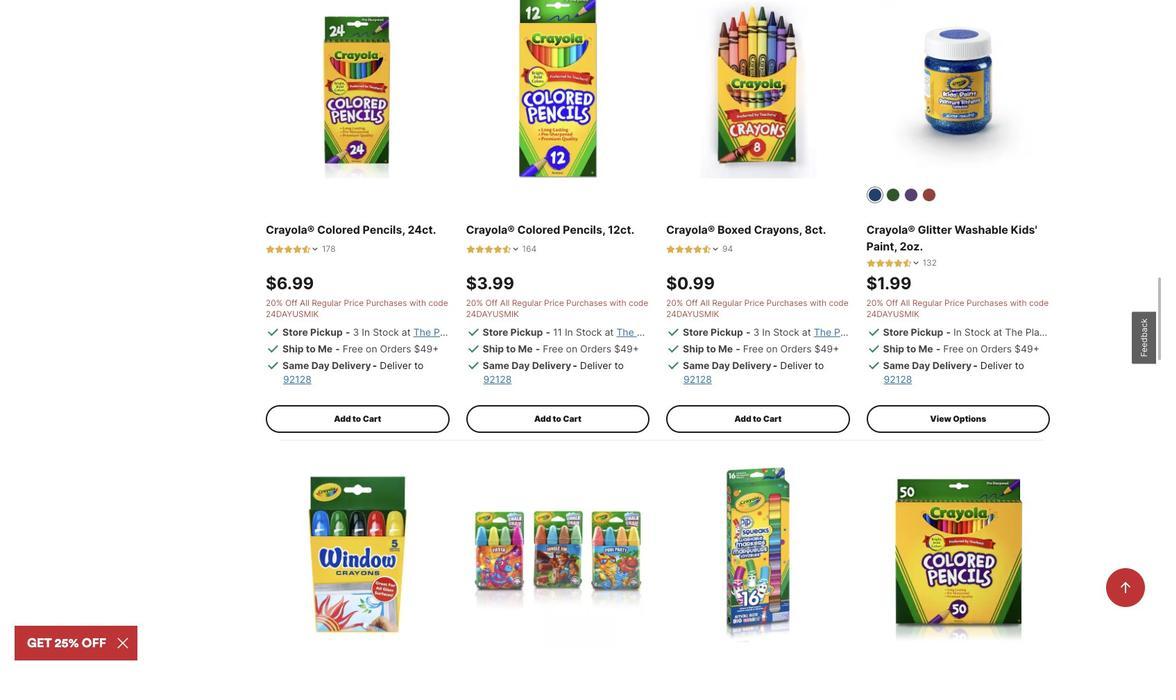 Task type: vqa. For each thing, say whether or not it's contained in the screenshot.
first "Me" from the left
yes



Task type: describe. For each thing, give the bounding box(es) containing it.
94 button
[[666, 244, 733, 255]]

132 button
[[867, 258, 937, 269]]

4 the from the left
[[1005, 326, 1023, 338]]

assorted crayola&#xae; party colors anti-roll sidewalk chalk image
[[466, 463, 650, 647]]

4 orders from the left
[[981, 343, 1012, 355]]

4 in from the left
[[954, 326, 962, 338]]

paint,
[[867, 240, 897, 254]]

same day delivery - deliver to 92128 for $3.99
[[483, 360, 624, 385]]

$6.99 20% off all regular price purchases with code 24dayusmik
[[266, 274, 448, 319]]

4 same from the left
[[883, 360, 910, 372]]

regular inside $1.99 20% off all regular price purchases with code 24dayusmik
[[913, 298, 943, 308]]

imperial for $0.99
[[874, 326, 910, 338]]

off for $3.99
[[485, 298, 498, 308]]

pickup for $6.99
[[310, 326, 343, 338]]

delivery for $0.99
[[732, 360, 772, 372]]

4 delivery from the left
[[933, 360, 972, 372]]

crayola® colored pencils, 12ct. link
[[466, 222, 650, 238]]

132 dialog
[[867, 258, 937, 269]]

4 pickup from the left
[[911, 326, 944, 338]]

deliver for $6.99
[[380, 360, 412, 372]]

crayola® inside the crayola® glitter washable kids' paint, 2oz.
[[867, 223, 916, 237]]

same day delivery - deliver to 92128 for $6.99
[[283, 360, 424, 385]]

94 dialog
[[666, 244, 733, 255]]

4 ship from the left
[[883, 343, 905, 355]]

the for $0.99
[[814, 326, 832, 338]]

view options button
[[867, 406, 1050, 433]]

4 plaza from the left
[[1026, 326, 1051, 338]]

24dayusmik for $3.99
[[466, 309, 519, 319]]

$0.99
[[666, 274, 715, 294]]

crayons,
[[754, 223, 802, 237]]

178 dialog
[[266, 244, 336, 255]]

store pickup - in stock at the plaza at imperial valley
[[883, 326, 1131, 338]]

off for $6.99
[[285, 298, 298, 308]]

in for $0.99
[[762, 326, 771, 338]]

crayola® boxed crayons, 8ct.
[[666, 223, 826, 237]]

pickup for $0.99
[[711, 326, 743, 338]]

24dayusmik for $0.99
[[666, 309, 719, 319]]

crayola® for $6.99
[[266, 223, 315, 237]]

plaza for $0.99
[[834, 326, 859, 338]]

crayola&#xae; pip-squeaks&#x2122; washable markers image
[[666, 463, 850, 647]]

in for $3.99
[[565, 326, 573, 338]]

off for $0.99
[[686, 298, 698, 308]]

4 crayola® glitter washable kids' paint, 2oz. image from the left
[[922, 188, 936, 202]]

valley for $0.99
[[913, 326, 940, 338]]

regular for $3.99
[[512, 298, 542, 308]]

purchases for $6.99
[[366, 298, 407, 308]]

add for $0.99
[[735, 414, 752, 424]]

4 imperial from the left
[[1065, 326, 1101, 338]]

stock for $0.99
[[773, 326, 800, 338]]

delivery for $6.99
[[332, 360, 371, 372]]

plaza for $6.99
[[434, 326, 459, 338]]

stock for $6.99
[[373, 326, 399, 338]]

add to cart for $6.99
[[334, 414, 381, 424]]

$49+ for $3.99
[[614, 343, 639, 355]]

24dayusmik inside $1.99 20% off all regular price purchases with code 24dayusmik
[[867, 309, 920, 319]]

regular for $6.99
[[312, 298, 342, 308]]

free for $0.99
[[743, 343, 764, 355]]

3 for $6.99
[[353, 326, 359, 338]]

washable
[[955, 223, 1009, 237]]

6 at from the left
[[862, 326, 871, 338]]

$1.99
[[867, 274, 912, 294]]

in for $6.99
[[362, 326, 370, 338]]

add to cart button for $3.99
[[466, 406, 650, 433]]

12ct.
[[608, 223, 635, 237]]

8 at from the left
[[1053, 326, 1062, 338]]

kids'
[[1011, 223, 1038, 237]]

crayola® for $3.99
[[466, 223, 515, 237]]

with for $0.99
[[810, 298, 827, 308]]

store pickup - 11 in stock at the plaza at imperial valley
[[483, 326, 742, 338]]

crayola&#xae; window crayons, 5ct. image
[[266, 463, 449, 647]]

7 at from the left
[[994, 326, 1003, 338]]

ship for $3.99
[[483, 343, 504, 355]]

price for $0.99
[[745, 298, 764, 308]]

deliver for $0.99
[[781, 360, 812, 372]]

4 me from the left
[[919, 343, 933, 355]]

4 ship to me - free on orders $49+ from the left
[[883, 343, 1040, 355]]

same for $3.99
[[483, 360, 509, 372]]

orders for $3.99
[[580, 343, 612, 355]]

code for $0.99
[[829, 298, 849, 308]]

20% inside $1.99 20% off all regular price purchases with code 24dayusmik
[[867, 298, 884, 308]]

stock for $3.99
[[576, 326, 602, 338]]

92128 for $0.99
[[684, 374, 712, 385]]

plaza for $3.99
[[637, 326, 662, 338]]

free for $3.99
[[543, 343, 563, 355]]

all for $6.99
[[300, 298, 310, 308]]

8ct.
[[805, 223, 826, 237]]

crayola® glitter washable kids' paint, 2oz.
[[867, 223, 1038, 254]]

purchases for $3.99
[[566, 298, 607, 308]]

add to cart for $0.99
[[735, 414, 782, 424]]

crayola® colored pencils, 24ct. link
[[266, 222, 449, 238]]

4 stock from the left
[[965, 326, 991, 338]]

add to cart for $3.99
[[534, 414, 582, 424]]

the for $3.99
[[617, 326, 634, 338]]

all for $0.99
[[700, 298, 710, 308]]

$6.99
[[266, 274, 314, 294]]

4 valley from the left
[[1104, 326, 1131, 338]]

crayola® for $0.99
[[666, 223, 715, 237]]

same for $0.99
[[683, 360, 710, 372]]

purchases for $0.99
[[767, 298, 808, 308]]

add to cart button for $0.99
[[666, 406, 850, 433]]

3 crayola® glitter washable kids' paint, 2oz. image from the left
[[904, 188, 918, 202]]

crayola&#xae; colored pencils, 24ct. image
[[266, 0, 449, 179]]

me for $3.99
[[518, 343, 533, 355]]

ship for $6.99
[[283, 343, 304, 355]]

94
[[723, 244, 733, 254]]

add to cart button for $6.99
[[266, 406, 449, 433]]

$49+ for $0.99
[[815, 343, 840, 355]]

164 button
[[466, 244, 537, 255]]

me for $0.99
[[718, 343, 733, 355]]

4 store from the left
[[883, 326, 909, 338]]

4 deliver from the left
[[981, 360, 1013, 372]]

crayola® colored pencils, 24ct.
[[266, 223, 436, 237]]

ship to me - free on orders $49+ for $0.99
[[683, 343, 840, 355]]

92128 for $3.99
[[484, 374, 512, 385]]



Task type: locate. For each thing, give the bounding box(es) containing it.
at
[[402, 326, 411, 338], [461, 326, 470, 338], [605, 326, 614, 338], [664, 326, 673, 338], [802, 326, 811, 338], [862, 326, 871, 338], [994, 326, 1003, 338], [1053, 326, 1062, 338]]

price inside $0.99 20% off all regular price purchases with code 24dayusmik
[[745, 298, 764, 308]]

price inside $3.99 20% off all regular price purchases with code 24dayusmik
[[544, 298, 564, 308]]

pickup for $3.99
[[511, 326, 543, 338]]

1 add to cart from the left
[[334, 414, 381, 424]]

in down the $6.99 20% off all regular price purchases with code 24dayusmik
[[362, 326, 370, 338]]

3 same from the left
[[683, 360, 710, 372]]

4 all from the left
[[901, 298, 910, 308]]

same day delivery - deliver to 92128 for $0.99
[[683, 360, 824, 385]]

off down $6.99
[[285, 298, 298, 308]]

store down $1.99
[[883, 326, 909, 338]]

2 24dayusmik from the left
[[466, 309, 519, 319]]

same for $6.99
[[283, 360, 309, 372]]

ship to me - free on orders $49+ for $3.99
[[483, 343, 639, 355]]

me down $0.99 20% off all regular price purchases with code 24dayusmik
[[718, 343, 733, 355]]

all down $6.99
[[300, 298, 310, 308]]

deliver
[[380, 360, 412, 372], [580, 360, 612, 372], [781, 360, 812, 372], [981, 360, 1013, 372]]

delivery down the $6.99 20% off all regular price purchases with code 24dayusmik
[[332, 360, 371, 372]]

4 off from the left
[[886, 298, 898, 308]]

-
[[346, 326, 350, 338], [546, 326, 550, 338], [746, 326, 751, 338], [946, 326, 951, 338], [335, 343, 340, 355], [536, 343, 540, 355], [736, 343, 741, 355], [936, 343, 941, 355], [373, 360, 377, 372], [573, 360, 577, 372], [773, 360, 778, 372], [973, 360, 978, 372]]

2 store pickup - 3 in stock at the plaza at imperial valley from the left
[[683, 326, 940, 338]]

2 92128 from the left
[[484, 374, 512, 385]]

20% for $3.99
[[466, 298, 483, 308]]

2 horizontal spatial add
[[735, 414, 752, 424]]

store for $0.99
[[683, 326, 709, 338]]

on down store pickup - 11 in stock at the plaza at imperial valley
[[566, 343, 578, 355]]

4 20% from the left
[[867, 298, 884, 308]]

add
[[334, 414, 351, 424], [534, 414, 551, 424], [735, 414, 752, 424]]

2 ship to me - free on orders $49+ from the left
[[483, 343, 639, 355]]

20%
[[266, 298, 283, 308], [466, 298, 483, 308], [666, 298, 683, 308], [867, 298, 884, 308]]

store pickup - 3 in stock at the plaza at imperial valley for $6.99
[[283, 326, 539, 338]]

4 day from the left
[[912, 360, 930, 372]]

20% inside $0.99 20% off all regular price purchases with code 24dayusmik
[[666, 298, 683, 308]]

24dayusmik for $6.99
[[266, 309, 319, 319]]

pencils, for $6.99
[[363, 223, 405, 237]]

orders down $0.99 20% off all regular price purchases with code 24dayusmik
[[781, 343, 812, 355]]

24dayusmik
[[266, 309, 319, 319], [466, 309, 519, 319], [666, 309, 719, 319], [867, 309, 920, 319]]

code for $6.99
[[429, 298, 448, 308]]

3 in from the left
[[762, 326, 771, 338]]

code
[[429, 298, 448, 308], [629, 298, 649, 308], [829, 298, 849, 308], [1029, 298, 1049, 308]]

stock right 11
[[576, 326, 602, 338]]

3 ship to me - free on orders $49+ from the left
[[683, 343, 840, 355]]

price for $3.99
[[544, 298, 564, 308]]

1 store from the left
[[283, 326, 308, 338]]

4 on from the left
[[967, 343, 978, 355]]

0 horizontal spatial pencils,
[[363, 223, 405, 237]]

1 horizontal spatial add to cart button
[[466, 406, 650, 433]]

1 horizontal spatial add to cart
[[534, 414, 582, 424]]

ship down $1.99
[[883, 343, 905, 355]]

regular inside $3.99 20% off all regular price purchases with code 24dayusmik
[[512, 298, 542, 308]]

code inside the $6.99 20% off all regular price purchases with code 24dayusmik
[[429, 298, 448, 308]]

view
[[930, 414, 952, 424]]

24dayusmik inside the $6.99 20% off all regular price purchases with code 24dayusmik
[[266, 309, 319, 319]]

ship to me - free on orders $49+
[[283, 343, 439, 355], [483, 343, 639, 355], [683, 343, 840, 355], [883, 343, 1040, 355]]

price inside the $6.99 20% off all regular price purchases with code 24dayusmik
[[344, 298, 364, 308]]

ship
[[283, 343, 304, 355], [483, 343, 504, 355], [683, 343, 704, 355], [883, 343, 905, 355]]

crayola® inside "link"
[[666, 223, 715, 237]]

all down $1.99
[[901, 298, 910, 308]]

1 horizontal spatial colored
[[518, 223, 560, 237]]

2 all from the left
[[500, 298, 510, 308]]

store
[[283, 326, 308, 338], [483, 326, 508, 338], [683, 326, 709, 338], [883, 326, 909, 338]]

3 add from the left
[[735, 414, 752, 424]]

3 imperial from the left
[[874, 326, 910, 338]]

ship to me - free on orders $49+ down $0.99 20% off all regular price purchases with code 24dayusmik
[[683, 343, 840, 355]]

4 at from the left
[[664, 326, 673, 338]]

price inside $1.99 20% off all regular price purchases with code 24dayusmik
[[945, 298, 965, 308]]

price
[[344, 298, 364, 308], [544, 298, 564, 308], [745, 298, 764, 308], [945, 298, 965, 308]]

store down $0.99
[[683, 326, 709, 338]]

2 crayola® glitter washable kids' paint, 2oz. image from the left
[[886, 188, 900, 202]]

4 price from the left
[[945, 298, 965, 308]]

off inside $1.99 20% off all regular price purchases with code 24dayusmik
[[886, 298, 898, 308]]

valley for $6.99
[[512, 326, 539, 338]]

164
[[522, 244, 537, 254]]

1 regular from the left
[[312, 298, 342, 308]]

0 horizontal spatial add
[[334, 414, 351, 424]]

2 on from the left
[[566, 343, 578, 355]]

1 delivery from the left
[[332, 360, 371, 372]]

2 at from the left
[[461, 326, 470, 338]]

1 with from the left
[[409, 298, 426, 308]]

pickup down the $6.99 20% off all regular price purchases with code 24dayusmik
[[310, 326, 343, 338]]

orders down store pickup - 11 in stock at the plaza at imperial valley
[[580, 343, 612, 355]]

me
[[318, 343, 333, 355], [518, 343, 533, 355], [718, 343, 733, 355], [919, 343, 933, 355]]

20% for $0.99
[[666, 298, 683, 308]]

ship to me - free on orders $49+ down 'store pickup - in stock at the plaza at imperial valley'
[[883, 343, 1040, 355]]

to
[[306, 343, 316, 355], [506, 343, 516, 355], [707, 343, 716, 355], [907, 343, 917, 355], [414, 360, 424, 372], [615, 360, 624, 372], [815, 360, 824, 372], [1015, 360, 1025, 372], [353, 414, 361, 424], [553, 414, 561, 424], [753, 414, 762, 424]]

1 deliver from the left
[[380, 360, 412, 372]]

4 $49+ from the left
[[1015, 343, 1040, 355]]

2 same from the left
[[483, 360, 509, 372]]

2 in from the left
[[565, 326, 573, 338]]

1 add to cart button from the left
[[266, 406, 449, 433]]

$49+ for $6.99
[[414, 343, 439, 355]]

same
[[283, 360, 309, 372], [483, 360, 509, 372], [683, 360, 710, 372], [883, 360, 910, 372]]

same day delivery - deliver to 92128
[[283, 360, 424, 385], [483, 360, 624, 385], [683, 360, 824, 385], [883, 360, 1025, 385]]

all inside $1.99 20% off all regular price purchases with code 24dayusmik
[[901, 298, 910, 308]]

2 store from the left
[[483, 326, 508, 338]]

add to cart
[[334, 414, 381, 424], [534, 414, 582, 424], [735, 414, 782, 424]]

3 deliver from the left
[[781, 360, 812, 372]]

day for $0.99
[[712, 360, 730, 372]]

2 ship from the left
[[483, 343, 504, 355]]

1 store pickup - 3 in stock at the plaza at imperial valley from the left
[[283, 326, 539, 338]]

24ct.
[[408, 223, 436, 237]]

the for $6.99
[[414, 326, 431, 338]]

1 horizontal spatial add
[[534, 414, 551, 424]]

3 on from the left
[[766, 343, 778, 355]]

2 add to cart from the left
[[534, 414, 582, 424]]

off inside the $6.99 20% off all regular price purchases with code 24dayusmik
[[285, 298, 298, 308]]

1 orders from the left
[[380, 343, 411, 355]]

code inside $3.99 20% off all regular price purchases with code 24dayusmik
[[629, 298, 649, 308]]

store pickup - 3 in stock at the plaza at imperial valley for $0.99
[[683, 326, 940, 338]]

store for $6.99
[[283, 326, 308, 338]]

1 pencils, from the left
[[363, 223, 405, 237]]

2 colored from the left
[[518, 223, 560, 237]]

crayola® boxed crayons, 8ct. link
[[666, 222, 850, 238]]

3 for $0.99
[[754, 326, 760, 338]]

24dayusmik inside $3.99 20% off all regular price purchases with code 24dayusmik
[[466, 309, 519, 319]]

24dayusmik down $0.99
[[666, 309, 719, 319]]

all down the $3.99
[[500, 298, 510, 308]]

tabler image
[[284, 245, 293, 254], [293, 245, 302, 254], [302, 245, 311, 254], [466, 245, 475, 254], [666, 245, 675, 254], [675, 245, 684, 254], [684, 245, 693, 254], [867, 259, 876, 268], [885, 259, 894, 268], [894, 259, 903, 268]]

cart for $0.99
[[763, 414, 782, 424]]

3 at from the left
[[605, 326, 614, 338]]

off down the $3.99
[[485, 298, 498, 308]]

11
[[553, 326, 562, 338]]

crayola&#xae; colored pencils, 12ct. image
[[466, 0, 650, 179]]

imperial for $6.99
[[473, 326, 509, 338]]

with for $3.99
[[610, 298, 627, 308]]

0 horizontal spatial add to cart
[[334, 414, 381, 424]]

crayola® glitter washable kids' paint, 2oz. image
[[868, 188, 882, 202], [886, 188, 900, 202], [904, 188, 918, 202], [922, 188, 936, 202]]

orders down 'store pickup - in stock at the plaza at imperial valley'
[[981, 343, 1012, 355]]

code inside $1.99 20% off all regular price purchases with code 24dayusmik
[[1029, 298, 1049, 308]]

$49+
[[414, 343, 439, 355], [614, 343, 639, 355], [815, 343, 840, 355], [1015, 343, 1040, 355]]

164 dialog
[[466, 244, 537, 255]]

0 horizontal spatial add to cart button
[[266, 406, 449, 433]]

2 horizontal spatial cart
[[763, 414, 782, 424]]

on down 'store pickup - in stock at the plaza at imperial valley'
[[967, 343, 978, 355]]

1 horizontal spatial pencils,
[[563, 223, 606, 237]]

glitter
[[918, 223, 952, 237]]

orders for $6.99
[[380, 343, 411, 355]]

on for $0.99
[[766, 343, 778, 355]]

2 free from the left
[[543, 343, 563, 355]]

on down the $6.99 20% off all regular price purchases with code 24dayusmik
[[366, 343, 377, 355]]

178
[[322, 244, 336, 254]]

free down $0.99 20% off all regular price purchases with code 24dayusmik
[[743, 343, 764, 355]]

0 horizontal spatial 3
[[353, 326, 359, 338]]

purchases inside the $6.99 20% off all regular price purchases with code 24dayusmik
[[366, 298, 407, 308]]

ship to me - free on orders $49+ for $6.99
[[283, 343, 439, 355]]

free for $6.99
[[343, 343, 363, 355]]

2 me from the left
[[518, 343, 533, 355]]

2 horizontal spatial add to cart button
[[666, 406, 850, 433]]

1 the from the left
[[414, 326, 431, 338]]

1 horizontal spatial 3
[[754, 326, 760, 338]]

regular down the $3.99
[[512, 298, 542, 308]]

crayola&#xae; boxed crayons, 8ct. image
[[666, 0, 850, 179]]

3 with from the left
[[810, 298, 827, 308]]

off down $0.99
[[686, 298, 698, 308]]

me for $6.99
[[318, 343, 333, 355]]

delivery down $0.99 20% off all regular price purchases with code 24dayusmik
[[732, 360, 772, 372]]

2oz.
[[900, 240, 923, 254]]

3 stock from the left
[[773, 326, 800, 338]]

regular down $6.99
[[312, 298, 342, 308]]

20% down $6.99
[[266, 298, 283, 308]]

ship for $0.99
[[683, 343, 704, 355]]

20% down $1.99
[[867, 298, 884, 308]]

tabler image
[[266, 245, 275, 254], [275, 245, 284, 254], [475, 245, 484, 254], [484, 245, 493, 254], [493, 245, 502, 254], [502, 245, 511, 254], [693, 245, 703, 254], [703, 245, 712, 254], [876, 259, 885, 268], [903, 259, 912, 268]]

store down $6.99
[[283, 326, 308, 338]]

on for $3.99
[[566, 343, 578, 355]]

pickup
[[310, 326, 343, 338], [511, 326, 543, 338], [711, 326, 743, 338], [911, 326, 944, 338]]

stock down $0.99 20% off all regular price purchases with code 24dayusmik
[[773, 326, 800, 338]]

crayola colored pencils, 50ct. image
[[867, 463, 1050, 647]]

3 crayola® from the left
[[666, 223, 715, 237]]

132
[[923, 258, 937, 268]]

2 20% from the left
[[466, 298, 483, 308]]

4 purchases from the left
[[967, 298, 1008, 308]]

1 valley from the left
[[512, 326, 539, 338]]

colored
[[317, 223, 360, 237], [518, 223, 560, 237]]

4 free from the left
[[944, 343, 964, 355]]

plaza
[[434, 326, 459, 338], [637, 326, 662, 338], [834, 326, 859, 338], [1026, 326, 1051, 338]]

with inside $1.99 20% off all regular price purchases with code 24dayusmik
[[1010, 298, 1027, 308]]

2 pickup from the left
[[511, 326, 543, 338]]

2 price from the left
[[544, 298, 564, 308]]

regular down $0.99
[[712, 298, 742, 308]]

2 plaza from the left
[[637, 326, 662, 338]]

3 day from the left
[[712, 360, 730, 372]]

all inside $3.99 20% off all regular price purchases with code 24dayusmik
[[500, 298, 510, 308]]

in down $1.99 20% off all regular price purchases with code 24dayusmik
[[954, 326, 962, 338]]

view options
[[930, 414, 987, 424]]

3 92128 from the left
[[684, 374, 712, 385]]

free down $1.99 20% off all regular price purchases with code 24dayusmik
[[944, 343, 964, 355]]

regular inside the $6.99 20% off all regular price purchases with code 24dayusmik
[[312, 298, 342, 308]]

delivery for $3.99
[[532, 360, 572, 372]]

1 crayola® glitter washable kids' paint, 2oz. image from the left
[[868, 188, 882, 202]]

options
[[953, 414, 987, 424]]

code inside $0.99 20% off all regular price purchases with code 24dayusmik
[[829, 298, 849, 308]]

1 cart from the left
[[363, 414, 381, 424]]

delivery
[[332, 360, 371, 372], [532, 360, 572, 372], [732, 360, 772, 372], [933, 360, 972, 372]]

4 92128 from the left
[[884, 374, 912, 385]]

24dayusmik down $6.99
[[266, 309, 319, 319]]

3 purchases from the left
[[767, 298, 808, 308]]

purchases inside $3.99 20% off all regular price purchases with code 24dayusmik
[[566, 298, 607, 308]]

regular inside $0.99 20% off all regular price purchases with code 24dayusmik
[[712, 298, 742, 308]]

3 price from the left
[[745, 298, 764, 308]]

1 in from the left
[[362, 326, 370, 338]]

2 purchases from the left
[[566, 298, 607, 308]]

off inside $3.99 20% off all regular price purchases with code 24dayusmik
[[485, 298, 498, 308]]

4 same day delivery - deliver to 92128 from the left
[[883, 360, 1025, 385]]

20% down the $3.99
[[466, 298, 483, 308]]

1 same day delivery - deliver to 92128 from the left
[[283, 360, 424, 385]]

day for $3.99
[[512, 360, 530, 372]]

free down 11
[[543, 343, 563, 355]]

off down $1.99
[[886, 298, 898, 308]]

crayola® colored pencils, 12ct.
[[466, 223, 635, 237]]

ship down $0.99
[[683, 343, 704, 355]]

pencils, left 24ct.
[[363, 223, 405, 237]]

all for $3.99
[[500, 298, 510, 308]]

1 purchases from the left
[[366, 298, 407, 308]]

orders down the $6.99 20% off all regular price purchases with code 24dayusmik
[[380, 343, 411, 355]]

in right 11
[[565, 326, 573, 338]]

1 horizontal spatial cart
[[563, 414, 582, 424]]

valley for $3.99
[[715, 326, 742, 338]]

in
[[362, 326, 370, 338], [565, 326, 573, 338], [762, 326, 771, 338], [954, 326, 962, 338]]

colored for $3.99
[[518, 223, 560, 237]]

on
[[366, 343, 377, 355], [566, 343, 578, 355], [766, 343, 778, 355], [967, 343, 978, 355]]

1 at from the left
[[402, 326, 411, 338]]

cart
[[363, 414, 381, 424], [563, 414, 582, 424], [763, 414, 782, 424]]

2 code from the left
[[629, 298, 649, 308]]

off inside $0.99 20% off all regular price purchases with code 24dayusmik
[[686, 298, 698, 308]]

3 down $0.99 20% off all regular price purchases with code 24dayusmik
[[754, 326, 760, 338]]

5 at from the left
[[802, 326, 811, 338]]

crayola®
[[266, 223, 315, 237], [466, 223, 515, 237], [666, 223, 715, 237], [867, 223, 916, 237]]

pencils, left 12ct. on the right
[[563, 223, 606, 237]]

3 add to cart from the left
[[735, 414, 782, 424]]

3 store from the left
[[683, 326, 709, 338]]

92128
[[283, 374, 312, 385], [484, 374, 512, 385], [684, 374, 712, 385], [884, 374, 912, 385]]

1 ship from the left
[[283, 343, 304, 355]]

regular for $0.99
[[712, 298, 742, 308]]

delivery up view options
[[933, 360, 972, 372]]

store pickup - 3 in stock at the plaza at imperial valley
[[283, 326, 539, 338], [683, 326, 940, 338]]

ship down the $3.99
[[483, 343, 504, 355]]

store pickup - 3 in stock at the plaza at imperial valley down the $6.99 20% off all regular price purchases with code 24dayusmik
[[283, 326, 539, 338]]

178 button
[[266, 244, 336, 255]]

24dayusmik down $1.99
[[867, 309, 920, 319]]

add to cart button
[[266, 406, 449, 433], [466, 406, 650, 433], [666, 406, 850, 433]]

on down $0.99 20% off all regular price purchases with code 24dayusmik
[[766, 343, 778, 355]]

tabler image inside 164 dialog
[[466, 245, 475, 254]]

2 horizontal spatial add to cart
[[735, 414, 782, 424]]

with for $6.99
[[409, 298, 426, 308]]

20% down $0.99
[[666, 298, 683, 308]]

add for $3.99
[[534, 414, 551, 424]]

ship to me - free on orders $49+ down 11
[[483, 343, 639, 355]]

3 pickup from the left
[[711, 326, 743, 338]]

24dayusmik inside $0.99 20% off all regular price purchases with code 24dayusmik
[[666, 309, 719, 319]]

stock
[[373, 326, 399, 338], [576, 326, 602, 338], [773, 326, 800, 338], [965, 326, 991, 338]]

2 regular from the left
[[512, 298, 542, 308]]

20% for $6.99
[[266, 298, 283, 308]]

24dayusmik down the $3.99
[[466, 309, 519, 319]]

$3.99 20% off all regular price purchases with code 24dayusmik
[[466, 274, 649, 319]]

crayola® glitter washable kids' paint, 2oz. link
[[867, 222, 1050, 255]]

cart for $3.99
[[563, 414, 582, 424]]

store pickup - 3 in stock at the plaza at imperial valley down $0.99 20% off all regular price purchases with code 24dayusmik
[[683, 326, 940, 338]]

crayola® up the 178 dialog
[[266, 223, 315, 237]]

1 horizontal spatial store pickup - 3 in stock at the plaza at imperial valley
[[683, 326, 940, 338]]

valley
[[512, 326, 539, 338], [715, 326, 742, 338], [913, 326, 940, 338], [1104, 326, 1131, 338]]

all down $0.99
[[700, 298, 710, 308]]

regular down 132
[[913, 298, 943, 308]]

crayola® up paint,
[[867, 223, 916, 237]]

colored up 178
[[317, 223, 360, 237]]

3 free from the left
[[743, 343, 764, 355]]

2 $49+ from the left
[[614, 343, 639, 355]]

with inside $3.99 20% off all regular price purchases with code 24dayusmik
[[610, 298, 627, 308]]

day
[[311, 360, 330, 372], [512, 360, 530, 372], [712, 360, 730, 372], [912, 360, 930, 372]]

the
[[414, 326, 431, 338], [617, 326, 634, 338], [814, 326, 832, 338], [1005, 326, 1023, 338]]

delivery down 11
[[532, 360, 572, 372]]

orders for $0.99
[[781, 343, 812, 355]]

add for $6.99
[[334, 414, 351, 424]]

stock down $1.99 20% off all regular price purchases with code 24dayusmik
[[965, 326, 991, 338]]

0 horizontal spatial colored
[[317, 223, 360, 237]]

2 with from the left
[[610, 298, 627, 308]]

pickup down $1.99 20% off all regular price purchases with code 24dayusmik
[[911, 326, 944, 338]]

purchases inside $1.99 20% off all regular price purchases with code 24dayusmik
[[967, 298, 1008, 308]]

4 regular from the left
[[913, 298, 943, 308]]

stock down the $6.99 20% off all regular price purchases with code 24dayusmik
[[373, 326, 399, 338]]

store for $3.99
[[483, 326, 508, 338]]

3
[[353, 326, 359, 338], [754, 326, 760, 338]]

all
[[300, 298, 310, 308], [500, 298, 510, 308], [700, 298, 710, 308], [901, 298, 910, 308]]

pencils,
[[363, 223, 405, 237], [563, 223, 606, 237]]

pickup left 11
[[511, 326, 543, 338]]

imperial for $3.99
[[676, 326, 713, 338]]

$3.99
[[466, 274, 514, 294]]

crayola&#xae; glitter washable kids&#x27; paint, 2oz. image
[[867, 0, 1050, 179]]

3 ship from the left
[[683, 343, 704, 355]]

imperial
[[473, 326, 509, 338], [676, 326, 713, 338], [874, 326, 910, 338], [1065, 326, 1101, 338]]

boxed
[[718, 223, 752, 237]]

1 20% from the left
[[266, 298, 283, 308]]

2 imperial from the left
[[676, 326, 713, 338]]

0 horizontal spatial store pickup - 3 in stock at the plaza at imperial valley
[[283, 326, 539, 338]]

all inside the $6.99 20% off all regular price purchases with code 24dayusmik
[[300, 298, 310, 308]]

off
[[285, 298, 298, 308], [485, 298, 498, 308], [686, 298, 698, 308], [886, 298, 898, 308]]

purchases inside $0.99 20% off all regular price purchases with code 24dayusmik
[[767, 298, 808, 308]]

pencils, for $3.99
[[563, 223, 606, 237]]

1 free from the left
[[343, 343, 363, 355]]

20% inside the $6.99 20% off all regular price purchases with code 24dayusmik
[[266, 298, 283, 308]]

0 horizontal spatial cart
[[363, 414, 381, 424]]

3 cart from the left
[[763, 414, 782, 424]]

3 the from the left
[[814, 326, 832, 338]]

pickup down $0.99 20% off all regular price purchases with code 24dayusmik
[[711, 326, 743, 338]]

ship down $6.99
[[283, 343, 304, 355]]

colored up 164
[[518, 223, 560, 237]]

deliver for $3.99
[[580, 360, 612, 372]]

crayola® up 164 dropdown button
[[466, 223, 515, 237]]

with inside the $6.99 20% off all regular price purchases with code 24dayusmik
[[409, 298, 426, 308]]

cart for $6.99
[[363, 414, 381, 424]]

2 deliver from the left
[[580, 360, 612, 372]]

free down the $6.99 20% off all regular price purchases with code 24dayusmik
[[343, 343, 363, 355]]

1 me from the left
[[318, 343, 333, 355]]

ship to me - free on orders $49+ down the $6.99 20% off all regular price purchases with code 24dayusmik
[[283, 343, 439, 355]]

3 code from the left
[[829, 298, 849, 308]]

92128 for $6.99
[[283, 374, 312, 385]]

3 regular from the left
[[712, 298, 742, 308]]

$1.99 20% off all regular price purchases with code 24dayusmik
[[867, 274, 1049, 319]]

on for $6.99
[[366, 343, 377, 355]]

2 delivery from the left
[[532, 360, 572, 372]]

with inside $0.99 20% off all regular price purchases with code 24dayusmik
[[810, 298, 827, 308]]

crayola® up 94 dropdown button
[[666, 223, 715, 237]]

me down $3.99 20% off all regular price purchases with code 24dayusmik
[[518, 343, 533, 355]]

4 code from the left
[[1029, 298, 1049, 308]]

day for $6.99
[[311, 360, 330, 372]]

with
[[409, 298, 426, 308], [610, 298, 627, 308], [810, 298, 827, 308], [1010, 298, 1027, 308]]

2 valley from the left
[[715, 326, 742, 338]]

1 92128 from the left
[[283, 374, 312, 385]]

store down the $3.99
[[483, 326, 508, 338]]

3 down the $6.99 20% off all regular price purchases with code 24dayusmik
[[353, 326, 359, 338]]

20% inside $3.99 20% off all regular price purchases with code 24dayusmik
[[466, 298, 483, 308]]

$0.99 20% off all regular price purchases with code 24dayusmik
[[666, 274, 849, 319]]

orders
[[380, 343, 411, 355], [580, 343, 612, 355], [781, 343, 812, 355], [981, 343, 1012, 355]]

price for $6.99
[[344, 298, 364, 308]]

2 the from the left
[[617, 326, 634, 338]]

free
[[343, 343, 363, 355], [543, 343, 563, 355], [743, 343, 764, 355], [944, 343, 964, 355]]

colored for $6.99
[[317, 223, 360, 237]]

in down $0.99 20% off all regular price purchases with code 24dayusmik
[[762, 326, 771, 338]]

2 off from the left
[[485, 298, 498, 308]]

regular
[[312, 298, 342, 308], [512, 298, 542, 308], [712, 298, 742, 308], [913, 298, 943, 308]]

purchases
[[366, 298, 407, 308], [566, 298, 607, 308], [767, 298, 808, 308], [967, 298, 1008, 308]]

all inside $0.99 20% off all regular price purchases with code 24dayusmik
[[700, 298, 710, 308]]

me down the $6.99 20% off all regular price purchases with code 24dayusmik
[[318, 343, 333, 355]]

me down $1.99 20% off all regular price purchases with code 24dayusmik
[[919, 343, 933, 355]]



